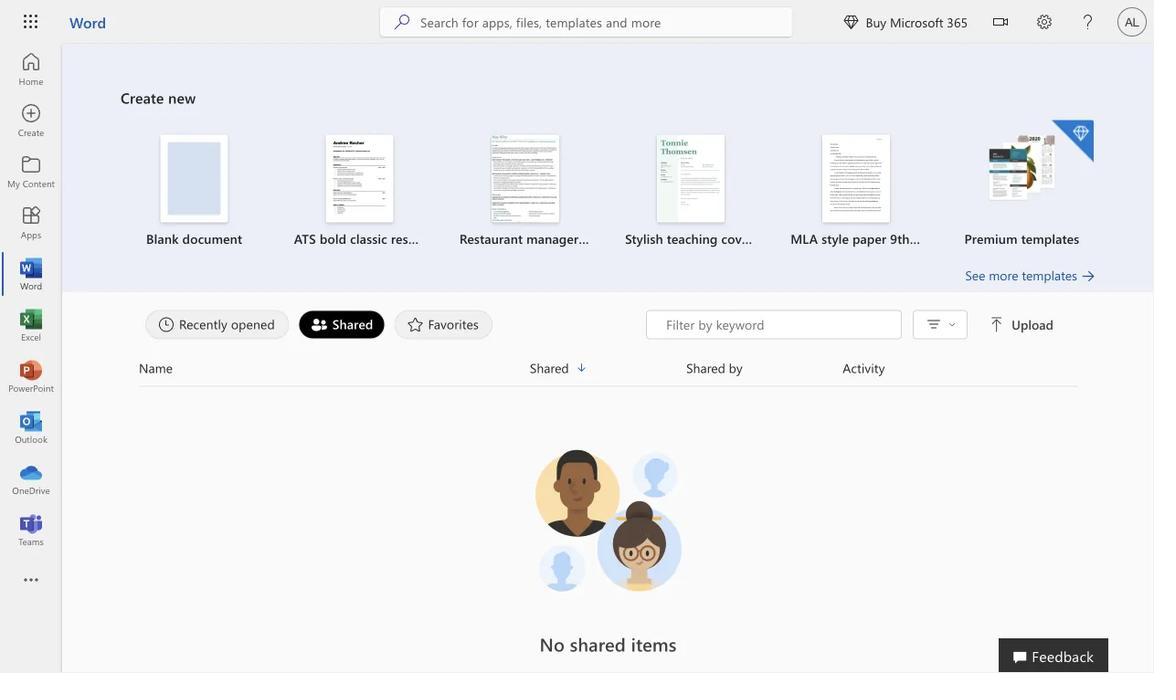 Task type: vqa. For each thing, say whether or not it's contained in the screenshot.
Quiz
no



Task type: describe. For each thing, give the bounding box(es) containing it.

[[844, 15, 858, 29]]

row inside no shared items main content
[[139, 358, 1077, 387]]

feedback button
[[999, 639, 1108, 673]]

mla style paper 9th edition
[[791, 230, 955, 247]]

shared by button
[[686, 358, 843, 379]]

restaurant
[[460, 230, 523, 247]]

word
[[69, 12, 106, 32]]

see more templates
[[965, 267, 1077, 284]]

name button
[[139, 358, 530, 379]]

create
[[121, 88, 164, 107]]

none search field inside word banner
[[380, 7, 793, 37]]

mla
[[791, 230, 818, 247]]

home image
[[22, 60, 40, 79]]

ats bold classic resume element
[[288, 135, 434, 248]]

premium templates image
[[988, 135, 1056, 202]]

al button
[[1110, 0, 1154, 44]]

365
[[947, 13, 968, 30]]

excel image
[[22, 316, 40, 334]]

premium templates
[[964, 230, 1080, 247]]

 button
[[979, 0, 1023, 47]]

stylish teaching cover letter image
[[657, 135, 725, 223]]

activity
[[843, 360, 885, 376]]

shared button
[[530, 358, 686, 379]]

premium templates diamond image
[[1052, 120, 1094, 162]]

see more templates button
[[965, 266, 1096, 285]]

buy
[[866, 13, 886, 30]]

stylish teaching cover letter element
[[619, 135, 789, 248]]

list inside no shared items main content
[[121, 118, 1096, 266]]

cover
[[721, 230, 754, 247]]

see
[[965, 267, 985, 284]]

shared
[[570, 632, 626, 657]]

classic
[[350, 230, 387, 247]]


[[993, 15, 1008, 29]]

blank
[[146, 230, 179, 247]]

items
[[631, 632, 677, 657]]

word banner
[[0, 0, 1154, 47]]

paper
[[853, 230, 887, 247]]

recently opened
[[179, 316, 275, 333]]

feedback
[[1032, 646, 1094, 666]]

 upload
[[990, 316, 1054, 333]]


[[949, 321, 956, 329]]

document
[[182, 230, 242, 247]]

upload
[[1012, 316, 1054, 333]]

2 resume from the left
[[582, 230, 625, 247]]

blank document
[[146, 230, 242, 247]]

edition
[[913, 230, 955, 247]]

word image
[[22, 265, 40, 283]]

no shared items
[[540, 632, 677, 657]]

my content image
[[22, 163, 40, 181]]

mla style paper 9th edition element
[[785, 135, 955, 248]]

9th
[[890, 230, 910, 247]]

empty state icon image
[[526, 438, 690, 603]]

1 resume from the left
[[391, 230, 434, 247]]

templates inside see more templates button
[[1022, 267, 1077, 284]]



Task type: locate. For each thing, give the bounding box(es) containing it.
tab list inside no shared items main content
[[141, 310, 646, 339]]

shared inside tab
[[332, 316, 373, 333]]

shared element
[[299, 310, 385, 339]]

new
[[168, 88, 196, 107]]

letter
[[757, 230, 789, 247]]

shared for shared button
[[530, 360, 569, 376]]

create new
[[121, 88, 196, 107]]

manager
[[526, 230, 579, 247]]

list containing blank document
[[121, 118, 1096, 266]]

Search box. Suggestions appear as you type. search field
[[420, 7, 793, 37]]

resume right classic
[[391, 230, 434, 247]]

0 horizontal spatial shared
[[332, 316, 373, 333]]

recently opened element
[[145, 310, 289, 339]]

restaurant manager resume
[[460, 230, 625, 247]]

create image
[[22, 111, 40, 130]]

favorites element
[[394, 310, 493, 339]]

 buy microsoft 365
[[844, 13, 968, 30]]

list
[[121, 118, 1096, 266]]

templates inside premium templates element
[[1021, 230, 1080, 247]]

activity, column 4 of 4 column header
[[843, 358, 1077, 379]]

stylish teaching cover letter
[[625, 230, 789, 247]]

no shared items main content
[[62, 44, 1154, 673]]

mla style paper 9th edition image
[[823, 135, 890, 223]]

view more apps image
[[22, 572, 40, 590]]

restaurant manager resume element
[[454, 135, 625, 248]]

status
[[374, 668, 843, 673]]

recently
[[179, 316, 227, 333]]

 button
[[919, 312, 961, 338]]

name
[[139, 360, 173, 376]]

powerpoint image
[[22, 367, 40, 386]]

favorites
[[428, 316, 479, 333]]

microsoft
[[890, 13, 944, 30]]

no shared items status
[[374, 632, 843, 657]]

teaching
[[667, 230, 718, 247]]

more
[[989, 267, 1018, 284]]

None search field
[[380, 7, 793, 37]]

navigation
[[0, 44, 62, 556]]

upload status
[[646, 310, 1057, 339]]

al
[[1125, 15, 1139, 29]]

ats bold classic resume image
[[326, 135, 394, 223]]

premium templates element
[[950, 120, 1094, 248]]

outlook image
[[22, 419, 40, 437]]

shared for shared by
[[686, 360, 725, 376]]

Filter by keyword text field
[[664, 316, 892, 334]]

bold
[[320, 230, 347, 247]]

row containing name
[[139, 358, 1077, 387]]

stylish
[[625, 230, 663, 247]]

2 horizontal spatial shared
[[686, 360, 725, 376]]

resume right the manager
[[582, 230, 625, 247]]


[[990, 318, 1004, 332]]

ats
[[294, 230, 316, 247]]

teams image
[[22, 521, 40, 539]]

blank document element
[[122, 135, 266, 248]]

restaurant manager resume image
[[492, 135, 559, 223]]

ats bold classic resume
[[294, 230, 434, 247]]

style
[[822, 230, 849, 247]]

shared tab
[[294, 310, 390, 339]]

1 horizontal spatial resume
[[582, 230, 625, 247]]

tab list containing recently opened
[[141, 310, 646, 339]]

1 horizontal spatial shared
[[530, 360, 569, 376]]

resume
[[391, 230, 434, 247], [582, 230, 625, 247]]

opened
[[231, 316, 275, 333]]

0 horizontal spatial resume
[[391, 230, 434, 247]]

recently opened tab
[[141, 310, 294, 339]]

shared by
[[686, 360, 743, 376]]

no
[[540, 632, 565, 657]]

shared
[[332, 316, 373, 333], [530, 360, 569, 376], [686, 360, 725, 376]]

1 vertical spatial templates
[[1022, 267, 1077, 284]]

templates up see more templates button
[[1021, 230, 1080, 247]]

row
[[139, 358, 1077, 387]]

tab list
[[141, 310, 646, 339]]

premium
[[964, 230, 1018, 247]]

0 vertical spatial templates
[[1021, 230, 1080, 247]]

by
[[729, 360, 743, 376]]

apps image
[[22, 214, 40, 232]]

onedrive image
[[22, 470, 40, 488]]

templates
[[1021, 230, 1080, 247], [1022, 267, 1077, 284]]

templates down premium templates
[[1022, 267, 1077, 284]]



